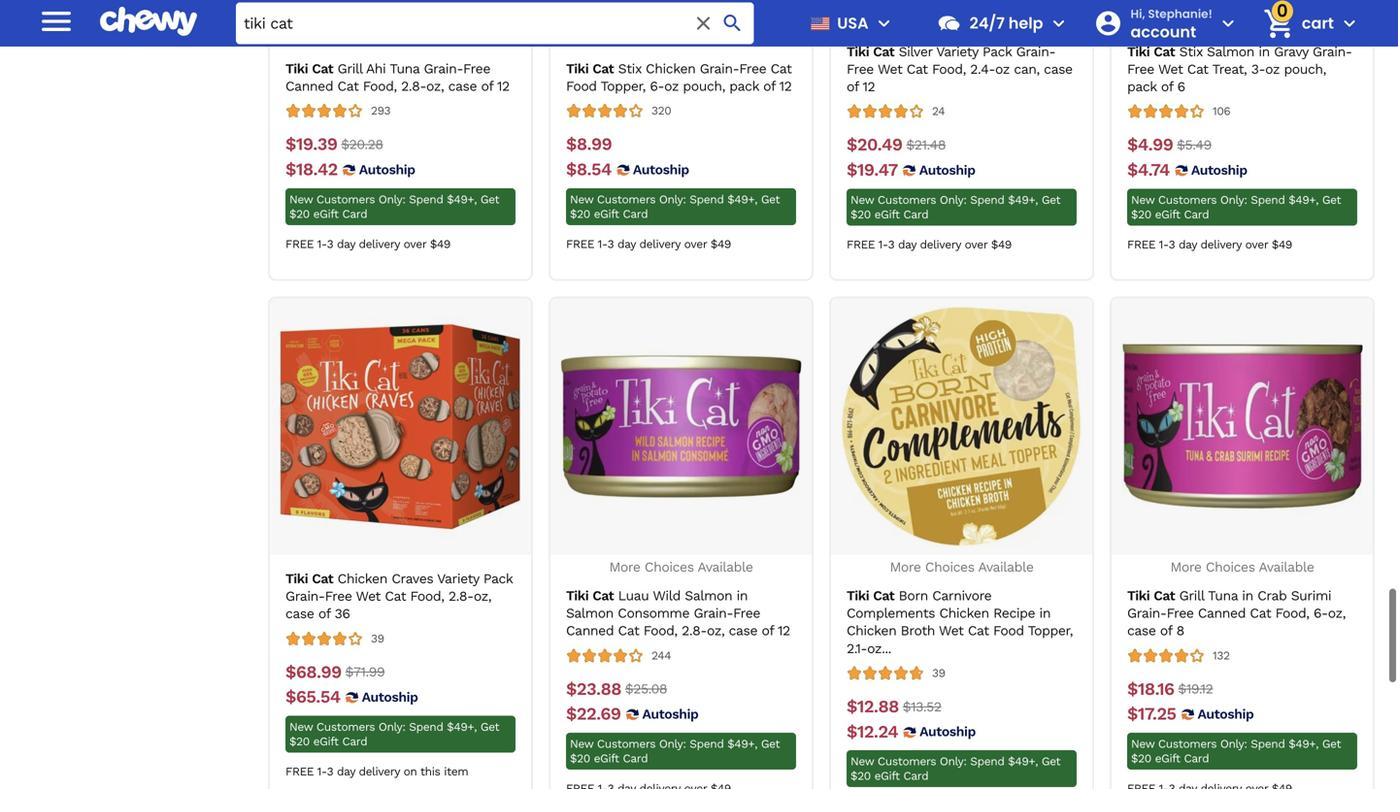 Task type: locate. For each thing, give the bounding box(es) containing it.
$5.49
[[1177, 137, 1212, 153]]

1 vertical spatial tuna
[[1208, 588, 1238, 604]]

chicken
[[646, 61, 696, 77], [338, 571, 387, 587], [939, 606, 989, 622], [847, 623, 897, 639]]

gravy
[[1274, 44, 1309, 60]]

$49+,
[[447, 193, 477, 206], [728, 193, 757, 206], [1008, 193, 1038, 207], [1289, 193, 1319, 207], [447, 721, 477, 734], [728, 738, 757, 751], [1289, 738, 1319, 751], [1008, 755, 1038, 769]]

more choices available up grill ahi tuna grain-free canned cat food, 2.8-oz, case of 12 on the top
[[329, 32, 472, 48]]

cat inside the 'grill tuna in crab surimi grain-free canned cat food, 6-oz, case of 8'
[[1250, 606, 1271, 622]]

1 horizontal spatial oz
[[995, 61, 1010, 77]]

wet inside born carnivore complements chicken recipe in chicken broth wet cat food topper, 2.1-oz...
[[939, 623, 964, 639]]

more up luau
[[609, 559, 640, 575]]

grain- inside silver variety pack grain- free wet cat food, 2.4-oz can, case of 12
[[1016, 44, 1056, 60]]

tiki cat
[[847, 44, 895, 60], [1127, 44, 1175, 60], [285, 61, 333, 77], [566, 61, 614, 77], [285, 571, 333, 587], [566, 588, 614, 604], [847, 588, 895, 604], [1127, 588, 1175, 604]]

treat,
[[1212, 61, 1247, 77]]

39 up $71.99
[[371, 632, 384, 645]]

$13.52 text field
[[903, 697, 941, 718]]

customers
[[316, 193, 375, 206], [597, 193, 656, 206], [878, 193, 936, 207], [1158, 193, 1217, 207], [316, 721, 375, 734], [597, 738, 656, 751], [1158, 738, 1217, 751], [878, 755, 936, 769]]

0 vertical spatial salmon
[[1207, 44, 1254, 60]]

new customers only: spend $49+, get $20 egift card
[[289, 193, 499, 221], [570, 193, 780, 221], [851, 193, 1061, 221], [1131, 193, 1341, 221], [289, 721, 499, 749], [570, 738, 780, 766], [1131, 738, 1341, 766], [851, 755, 1061, 783]]

more up stix chicken grain-free cat food topper, 6-oz pouch, pack of 12
[[609, 32, 640, 48]]

free inside grill ahi tuna grain-free canned cat food, 2.8-oz, case of 12
[[463, 61, 490, 77]]

3 down $65.54 text box
[[327, 765, 333, 779]]

of inside stix chicken grain-free cat food topper, 6-oz pouch, pack of 12
[[763, 78, 775, 94]]

autoship for $4.74
[[1191, 162, 1247, 178]]

Search text field
[[236, 2, 754, 44]]

topper, inside stix chicken grain-free cat food topper, 6-oz pouch, pack of 12
[[601, 78, 646, 94]]

1 horizontal spatial stix
[[1179, 44, 1203, 60]]

choices
[[364, 32, 413, 48], [645, 32, 694, 48], [645, 559, 694, 575], [925, 559, 975, 575], [1206, 559, 1255, 575]]

grill left ahi
[[338, 61, 362, 77]]

canned up $23.88
[[566, 623, 614, 639]]

tiki up $18.16 on the right bottom of the page
[[1127, 588, 1150, 604]]

menu image right the usa
[[873, 12, 896, 35]]

0 vertical spatial variety
[[936, 44, 978, 60]]

available for $8.54
[[698, 32, 753, 48]]

$4.74
[[1127, 160, 1170, 180]]

grill
[[338, 61, 362, 77], [1179, 588, 1204, 604]]

0 horizontal spatial food
[[566, 78, 597, 94]]

0 horizontal spatial variety
[[437, 571, 479, 587]]

oz,
[[426, 78, 444, 94], [474, 589, 491, 605], [1328, 606, 1346, 622], [707, 623, 725, 639]]

customers down $8.54 text field
[[597, 193, 656, 206]]

free up 36
[[325, 589, 352, 605]]

0 horizontal spatial topper,
[[601, 78, 646, 94]]

chicken inside chicken craves variety pack grain-free wet cat food, 2.8-oz, case of 36
[[338, 571, 387, 587]]

0 vertical spatial stix
[[1179, 44, 1203, 60]]

in right recipe
[[1039, 606, 1051, 622]]

more choices available up the crab
[[1170, 559, 1314, 575]]

0 horizontal spatial oz
[[664, 78, 679, 94]]

oz
[[995, 61, 1010, 77], [1265, 61, 1280, 77], [664, 78, 679, 94]]

2 horizontal spatial canned
[[1198, 606, 1246, 622]]

tiki cat left luau
[[566, 588, 614, 604]]

of
[[481, 78, 493, 94], [763, 78, 775, 94], [847, 79, 859, 95], [1161, 79, 1173, 95], [318, 606, 330, 622], [762, 623, 774, 639], [1160, 623, 1172, 639]]

tiki cat down the usa
[[847, 44, 895, 60]]

1- down '$19.47' text field
[[878, 238, 888, 252]]

12 inside luau wild salmon in salmon consomme grain-free canned cat food, 2.8-oz, case of 12
[[778, 623, 790, 639]]

free for $4.99
[[1127, 238, 1156, 252]]

food, down craves
[[410, 589, 444, 605]]

$23.88
[[566, 679, 621, 699]]

$25.08
[[625, 681, 667, 697]]

silver
[[899, 44, 933, 60]]

food, inside luau wild salmon in salmon consomme grain-free canned cat food, 2.8-oz, case of 12
[[644, 623, 677, 639]]

case inside luau wild salmon in salmon consomme grain-free canned cat food, 2.8-oz, case of 12
[[729, 623, 758, 639]]

choices up the 'grill tuna in crab surimi grain-free canned cat food, 6-oz, case of 8' at the bottom of the page
[[1206, 559, 1255, 575]]

grill up 8
[[1179, 588, 1204, 604]]

stix inside stix salmon in gravy grain- free wet cat treat, 3-oz pouch, pack of 6
[[1179, 44, 1203, 60]]

chicken up "320"
[[646, 61, 696, 77]]

more up grill ahi tuna grain-free canned cat food, 2.8-oz, case of 12 on the top
[[329, 32, 360, 48]]

tiki for stix salmon in gravy grain- free wet cat treat, 3-oz pouch, pack of 6
[[1127, 44, 1150, 60]]

case inside the 'grill tuna in crab surimi grain-free canned cat food, 6-oz, case of 8'
[[1127, 623, 1156, 639]]

more up born
[[890, 559, 921, 575]]

wet right "broth"
[[939, 623, 964, 639]]

autoship down the $13.52 text field
[[920, 724, 976, 740]]

1 vertical spatial grill
[[1179, 588, 1204, 604]]

tiki for grill ahi tuna grain-free canned cat food, 2.8-oz, case of 12
[[285, 61, 308, 77]]

pack left 6
[[1127, 79, 1157, 95]]

$65.54
[[285, 687, 340, 708]]

over
[[404, 237, 426, 251], [684, 237, 707, 251], [965, 238, 988, 252], [1245, 238, 1268, 252]]

1 horizontal spatial pouch,
[[1284, 61, 1326, 77]]

canned up $19.39
[[285, 78, 333, 94]]

free
[[463, 61, 490, 77], [739, 61, 766, 77], [847, 61, 874, 77], [1127, 61, 1154, 77], [325, 589, 352, 605], [733, 606, 760, 622], [1167, 606, 1194, 622]]

12 inside grill ahi tuna grain-free canned cat food, 2.8-oz, case of 12
[[497, 78, 510, 94]]

1 horizontal spatial tuna
[[1208, 588, 1238, 604]]

recipe
[[993, 606, 1035, 622]]

2.8- inside chicken craves variety pack grain-free wet cat food, 2.8-oz, case of 36
[[448, 589, 474, 605]]

more choices available up wild on the bottom left of the page
[[609, 559, 753, 575]]

canned inside the 'grill tuna in crab surimi grain-free canned cat food, 6-oz, case of 8'
[[1198, 606, 1246, 622]]

pack inside silver variety pack grain- free wet cat food, 2.4-oz can, case of 12
[[983, 44, 1012, 60]]

wet up 6
[[1158, 61, 1183, 77]]

grain- up $18.16 on the right bottom of the page
[[1127, 606, 1167, 622]]

$20
[[289, 207, 310, 221], [570, 207, 590, 221], [851, 208, 871, 221], [1131, 208, 1151, 221], [289, 735, 310, 749], [570, 752, 590, 766], [1131, 752, 1151, 766], [851, 770, 871, 783]]

pouch, inside stix chicken grain-free cat food topper, 6-oz pouch, pack of 12
[[683, 78, 725, 94]]

more for $17.25
[[1170, 559, 1202, 575]]

0 vertical spatial pack
[[983, 44, 1012, 60]]

egift
[[313, 207, 339, 221], [594, 207, 619, 221], [874, 208, 900, 221], [1155, 208, 1180, 221], [313, 735, 339, 749], [594, 752, 619, 766], [1155, 752, 1180, 766], [874, 770, 900, 783]]

more choices available for $8.54
[[609, 32, 753, 48]]

tuna
[[390, 61, 420, 77], [1208, 588, 1238, 604]]

$19.47
[[847, 160, 898, 180]]

39 up the $13.52
[[932, 666, 945, 680]]

more choices available up stix chicken grain-free cat food topper, 6-oz pouch, pack of 12
[[609, 32, 753, 48]]

wet inside chicken craves variety pack grain-free wet cat food, 2.8-oz, case of 36
[[356, 589, 381, 605]]

topper,
[[601, 78, 646, 94], [1028, 623, 1073, 639]]

in left the crab
[[1242, 588, 1253, 604]]

oz down gravy
[[1265, 61, 1280, 77]]

1 horizontal spatial variety
[[936, 44, 978, 60]]

pack
[[983, 44, 1012, 60], [483, 571, 513, 587]]

autoship
[[359, 162, 415, 178], [633, 162, 689, 178], [919, 162, 975, 178], [1191, 162, 1247, 178], [362, 690, 418, 706], [642, 707, 698, 723], [1198, 707, 1254, 723], [920, 724, 976, 740]]

1 horizontal spatial topper,
[[1028, 623, 1073, 639]]

free
[[285, 237, 314, 251], [566, 237, 594, 251], [847, 238, 875, 252], [1127, 238, 1156, 252], [285, 765, 314, 779]]

variety
[[936, 44, 978, 60], [437, 571, 479, 587]]

free inside stix chicken grain-free cat food topper, 6-oz pouch, pack of 12
[[739, 61, 766, 77]]

in up 3-
[[1259, 44, 1270, 60]]

food, down 'consomme'
[[644, 623, 677, 639]]

0 horizontal spatial canned
[[285, 78, 333, 94]]

1 horizontal spatial grill
[[1179, 588, 1204, 604]]

cat inside luau wild salmon in salmon consomme grain-free canned cat food, 2.8-oz, case of 12
[[618, 623, 639, 639]]

cat inside chicken craves variety pack grain-free wet cat food, 2.8-oz, case of 36
[[385, 589, 406, 605]]

more for $22.69
[[609, 559, 640, 575]]

tiki up complements
[[847, 588, 869, 604]]

available up luau wild salmon in salmon consomme grain-free canned cat food, 2.8-oz, case of 12
[[698, 559, 753, 575]]

food down recipe
[[993, 623, 1024, 639]]

cat inside born carnivore complements chicken recipe in chicken broth wet cat food topper, 2.1-oz...
[[968, 623, 989, 639]]

39
[[371, 632, 384, 645], [932, 666, 945, 680]]

egift down $12.24 text box
[[874, 770, 900, 783]]

card
[[342, 207, 367, 221], [623, 207, 648, 221], [903, 208, 929, 221], [1184, 208, 1209, 221], [342, 735, 367, 749], [623, 752, 648, 766], [1184, 752, 1209, 766], [903, 770, 929, 783]]

food,
[[932, 61, 966, 77], [363, 78, 397, 94], [410, 589, 444, 605], [1275, 606, 1309, 622], [644, 623, 677, 639]]

1 vertical spatial stix
[[618, 61, 642, 77]]

0 horizontal spatial pack
[[483, 571, 513, 587]]

canned up 132
[[1198, 606, 1246, 622]]

$18.42
[[285, 159, 338, 180]]

get
[[480, 193, 499, 206], [761, 193, 780, 206], [1042, 193, 1061, 207], [1322, 193, 1341, 207], [480, 721, 499, 734], [761, 738, 780, 751], [1322, 738, 1341, 751], [1042, 755, 1061, 769]]

more choices available
[[329, 32, 472, 48], [609, 32, 753, 48], [609, 559, 753, 575], [890, 559, 1034, 575], [1170, 559, 1314, 575]]

tiki cat chicken craves variety pack grain-free wet cat food, 2.8-oz, case of 36 image
[[280, 306, 521, 547]]

stix salmon in gravy grain- free wet cat treat, 3-oz pouch, pack of 6
[[1127, 44, 1352, 95]]

oz left can,
[[995, 61, 1010, 77]]

egift down '$19.47' text field
[[874, 208, 900, 221]]

pouch, inside stix salmon in gravy grain- free wet cat treat, 3-oz pouch, pack of 6
[[1284, 61, 1326, 77]]

1 horizontal spatial salmon
[[685, 588, 732, 604]]

grill inside grill ahi tuna grain-free canned cat food, 2.8-oz, case of 12
[[338, 61, 362, 77]]

1 vertical spatial food
[[993, 623, 1024, 639]]

$4.99 $5.49
[[1127, 135, 1212, 155]]

grain-
[[1016, 44, 1056, 60], [1313, 44, 1352, 60], [424, 61, 463, 77], [700, 61, 739, 77], [285, 589, 325, 605], [694, 606, 733, 622], [1127, 606, 1167, 622]]

stix inside stix chicken grain-free cat food topper, 6-oz pouch, pack of 12
[[618, 61, 642, 77]]

cart menu image
[[1338, 12, 1361, 35]]

0 vertical spatial tuna
[[390, 61, 420, 77]]

day for $68.99
[[337, 765, 355, 779]]

customers down $4.74 text box
[[1158, 193, 1217, 207]]

variety inside chicken craves variety pack grain-free wet cat food, 2.8-oz, case of 36
[[437, 571, 479, 587]]

autoship for $22.69
[[642, 707, 698, 723]]

more choices available for $22.69
[[609, 559, 753, 575]]

usa
[[837, 12, 869, 34]]

tiki down "account"
[[1127, 44, 1150, 60]]

tiki for luau wild salmon in salmon consomme grain-free canned cat food, 2.8-oz, case of 12
[[566, 588, 589, 604]]

spend
[[409, 193, 443, 206], [690, 193, 724, 206], [970, 193, 1005, 207], [1251, 193, 1285, 207], [409, 721, 443, 734], [690, 738, 724, 751], [1251, 738, 1285, 751], [970, 755, 1005, 769]]

0 horizontal spatial stix
[[618, 61, 642, 77]]

menu image
[[37, 2, 76, 41], [873, 12, 896, 35]]

choices up wild on the bottom left of the page
[[645, 559, 694, 575]]

new customers only: spend $49+, get $20 egift card down $8.54 text field
[[570, 193, 780, 221]]

food inside born carnivore complements chicken recipe in chicken broth wet cat food topper, 2.1-oz...
[[993, 623, 1024, 639]]

tuna left the crab
[[1208, 588, 1238, 604]]

$18.42 text field
[[285, 159, 338, 181]]

0 horizontal spatial grill
[[338, 61, 362, 77]]

6- down surimi
[[1314, 606, 1328, 622]]

1 horizontal spatial canned
[[566, 623, 614, 639]]

free inside silver variety pack grain- free wet cat food, 2.4-oz can, case of 12
[[847, 61, 874, 77]]

6-
[[650, 78, 664, 94], [1314, 606, 1328, 622]]

tiki for silver variety pack grain- free wet cat food, 2.4-oz can, case of 12
[[847, 44, 869, 60]]

pouch,
[[1284, 61, 1326, 77], [683, 78, 725, 94]]

cat inside stix salmon in gravy grain- free wet cat treat, 3-oz pouch, pack of 6
[[1187, 61, 1208, 77]]

tiki cat for silver variety pack grain- free wet cat food, 2.4-oz can, case of 12
[[847, 44, 895, 60]]

cat inside stix chicken grain-free cat food topper, 6-oz pouch, pack of 12
[[771, 61, 792, 77]]

choices for $8.54
[[645, 32, 694, 48]]

in
[[1259, 44, 1270, 60], [737, 588, 748, 604], [1242, 588, 1253, 604], [1039, 606, 1051, 622]]

oz inside silver variety pack grain- free wet cat food, 2.4-oz can, case of 12
[[995, 61, 1010, 77]]

food, down surimi
[[1275, 606, 1309, 622]]

oz inside stix chicken grain-free cat food topper, 6-oz pouch, pack of 12
[[664, 78, 679, 94]]

tiki cat down "account"
[[1127, 44, 1175, 60]]

0 vertical spatial pouch,
[[1284, 61, 1326, 77]]

oz, inside luau wild salmon in salmon consomme grain-free canned cat food, 2.8-oz, case of 12
[[707, 623, 725, 639]]

tiki left luau
[[566, 588, 589, 604]]

free down submit search icon
[[739, 61, 766, 77]]

topper, inside born carnivore complements chicken recipe in chicken broth wet cat food topper, 2.1-oz...
[[1028, 623, 1073, 639]]

$20 down '$22.69' text box
[[570, 752, 590, 766]]

choices up ahi
[[364, 32, 413, 48]]

tiki cat for grill ahi tuna grain-free canned cat food, 2.8-oz, case of 12
[[285, 61, 333, 77]]

account
[[1131, 21, 1196, 42]]

food up "$8.99"
[[566, 78, 597, 94]]

$12.24 text field
[[847, 722, 898, 743]]

food
[[566, 78, 597, 94], [993, 623, 1024, 639]]

2 vertical spatial canned
[[566, 623, 614, 639]]

24
[[932, 105, 945, 118]]

6- inside stix chicken grain-free cat food topper, 6-oz pouch, pack of 12
[[650, 78, 664, 94]]

of inside luau wild salmon in salmon consomme grain-free canned cat food, 2.8-oz, case of 12
[[762, 623, 774, 639]]

0 vertical spatial 6-
[[650, 78, 664, 94]]

free for $20.49
[[847, 238, 875, 252]]

$12.24
[[847, 722, 898, 742]]

grill inside the 'grill tuna in crab surimi grain-free canned cat food, 6-oz, case of 8'
[[1179, 588, 1204, 604]]

$21.48
[[906, 137, 946, 153]]

1 vertical spatial pouch,
[[683, 78, 725, 94]]

0 horizontal spatial 2.8-
[[401, 78, 426, 94]]

0 vertical spatial topper,
[[601, 78, 646, 94]]

pack
[[729, 78, 759, 94], [1127, 79, 1157, 95]]

canned
[[285, 78, 333, 94], [1198, 606, 1246, 622], [566, 623, 614, 639]]

free down the usa
[[847, 61, 874, 77]]

delivery for $4.99
[[1201, 238, 1242, 252]]

tiki down the usa
[[847, 44, 869, 60]]

wet
[[878, 61, 902, 77], [1158, 61, 1183, 77], [356, 589, 381, 605], [939, 623, 964, 639]]

pack right craves
[[483, 571, 513, 587]]

stix for topper,
[[618, 61, 642, 77]]

surimi
[[1291, 588, 1331, 604]]

244
[[652, 649, 671, 662]]

0 horizontal spatial tuna
[[390, 61, 420, 77]]

available up the crab
[[1259, 559, 1314, 575]]

autoship for $8.54
[[633, 162, 689, 178]]

tiki cat for grill tuna in crab surimi grain-free canned cat food, 6-oz, case of 8
[[1127, 588, 1175, 604]]

$12.88
[[847, 697, 899, 717]]

0 vertical spatial 2.8-
[[401, 78, 426, 94]]

tuna right ahi
[[390, 61, 420, 77]]

0 horizontal spatial pack
[[729, 78, 759, 94]]

free down $4.74 text box
[[1127, 238, 1156, 252]]

tiki for born carnivore complements chicken recipe in chicken broth wet cat food topper, 2.1-oz...
[[847, 588, 869, 604]]

$71.99 text field
[[345, 662, 385, 683]]

item
[[444, 765, 468, 779]]

consomme
[[618, 606, 690, 622]]

variety right craves
[[437, 571, 479, 587]]

3 down $4.74 text box
[[1169, 238, 1175, 252]]

variety inside silver variety pack grain- free wet cat food, 2.4-oz can, case of 12
[[936, 44, 978, 60]]

2 horizontal spatial 2.8-
[[682, 623, 707, 639]]

customers down $18.42 'text field'
[[316, 193, 375, 206]]

available
[[417, 32, 472, 48], [698, 32, 753, 48], [698, 559, 753, 575], [978, 559, 1034, 575], [1259, 559, 1314, 575]]

pouch, down gravy
[[1284, 61, 1326, 77]]

0 horizontal spatial pouch,
[[683, 78, 725, 94]]

autoship down $19.12 text box
[[1198, 707, 1254, 723]]

available for $22.69
[[698, 559, 753, 575]]

egift down '$22.69' text box
[[594, 752, 619, 766]]

0 vertical spatial grill
[[338, 61, 362, 77]]

0 vertical spatial 39
[[371, 632, 384, 645]]

1 horizontal spatial 2.8-
[[448, 589, 474, 605]]

1- down $65.54 text box
[[317, 765, 327, 779]]

chicken up 36
[[338, 571, 387, 587]]

pouch, down delete search "image"
[[683, 78, 725, 94]]

2 horizontal spatial salmon
[[1207, 44, 1254, 60]]

available up recipe
[[978, 559, 1034, 575]]

grain- inside stix chicken grain-free cat food topper, 6-oz pouch, pack of 12
[[700, 61, 739, 77]]

0 horizontal spatial 6-
[[650, 78, 664, 94]]

free down $65.54 text box
[[285, 765, 314, 779]]

$19.12 text field
[[1178, 679, 1213, 700]]

2 horizontal spatial oz
[[1265, 61, 1280, 77]]

grain- up $68.99 at the left bottom
[[285, 589, 325, 605]]

grain- up can,
[[1016, 44, 1056, 60]]

0 horizontal spatial salmon
[[566, 606, 614, 622]]

$4.74 text field
[[1127, 160, 1170, 181]]

1 horizontal spatial pack
[[1127, 79, 1157, 95]]

new
[[289, 193, 313, 206], [570, 193, 593, 206], [851, 193, 874, 207], [1131, 193, 1155, 207], [289, 721, 313, 734], [570, 738, 593, 751], [1131, 738, 1155, 751], [851, 755, 874, 769]]

3
[[327, 237, 333, 251], [607, 237, 614, 251], [888, 238, 894, 252], [1169, 238, 1175, 252], [327, 765, 333, 779]]

$68.99
[[285, 662, 341, 682]]

2.8- inside grill ahi tuna grain-free canned cat food, 2.8-oz, case of 12
[[401, 78, 426, 94]]

$17.25 text field
[[1127, 704, 1176, 725]]

1- for $20.49
[[878, 238, 888, 252]]

tiki up $19.39
[[285, 61, 308, 77]]

1 horizontal spatial menu image
[[873, 12, 896, 35]]

1 vertical spatial 2.8-
[[448, 589, 474, 605]]

egift down $8.54 text field
[[594, 207, 619, 221]]

broth
[[901, 623, 935, 639]]

tiki up $68.99 at the left bottom
[[285, 571, 308, 587]]

in right wild on the bottom left of the page
[[737, 588, 748, 604]]

autoship down '$21.48' text field on the top right
[[919, 162, 975, 178]]

0 vertical spatial food
[[566, 78, 597, 94]]

more for $18.42
[[329, 32, 360, 48]]

canned inside luau wild salmon in salmon consomme grain-free canned cat food, 2.8-oz, case of 12
[[566, 623, 614, 639]]

more choices available up carnivore
[[890, 559, 1034, 575]]

1 vertical spatial variety
[[437, 571, 479, 587]]

1 horizontal spatial 39
[[932, 666, 945, 680]]

1 horizontal spatial pack
[[983, 44, 1012, 60]]

food inside stix chicken grain-free cat food topper, 6-oz pouch, pack of 12
[[566, 78, 597, 94]]

1 vertical spatial pack
[[483, 571, 513, 587]]

more choices available for $17.25
[[1170, 559, 1314, 575]]

pack down submit search icon
[[729, 78, 759, 94]]

$8.54
[[566, 159, 612, 180]]

6- inside the 'grill tuna in crab surimi grain-free canned cat food, 6-oz, case of 8'
[[1314, 606, 1328, 622]]

1 vertical spatial topper,
[[1028, 623, 1073, 639]]

$20.49
[[847, 135, 902, 155]]

case inside grill ahi tuna grain-free canned cat food, 2.8-oz, case of 12
[[448, 78, 477, 94]]

$5.49 text field
[[1177, 135, 1212, 156]]

more for $8.54
[[609, 32, 640, 48]]

8
[[1176, 623, 1184, 639]]

customers down '$19.47' text field
[[878, 193, 936, 207]]

1 vertical spatial 6-
[[1314, 606, 1328, 622]]

pack inside stix chicken grain-free cat food topper, 6-oz pouch, pack of 12
[[729, 78, 759, 94]]

salmon up "treat,"
[[1207, 44, 1254, 60]]

cat inside grill ahi tuna grain-free canned cat food, 2.8-oz, case of 12
[[337, 78, 359, 94]]

$18.16 $19.12
[[1127, 679, 1213, 699]]

2 vertical spatial 2.8-
[[682, 623, 707, 639]]

free 1-3 day delivery over $49
[[285, 237, 451, 251], [566, 237, 731, 251], [847, 238, 1012, 252], [1127, 238, 1292, 252]]

egift down $4.74 text box
[[1155, 208, 1180, 221]]

grill tuna in crab surimi grain-free canned cat food, 6-oz, case of 8
[[1127, 588, 1346, 639]]

293
[[371, 104, 390, 118]]

born carnivore complements chicken recipe in chicken broth wet cat food topper, 2.1-oz...
[[847, 588, 1073, 657]]

of inside stix salmon in gravy grain- free wet cat treat, 3-oz pouch, pack of 6
[[1161, 79, 1173, 95]]

autoship down "320"
[[633, 162, 689, 178]]

1 horizontal spatial 6-
[[1314, 606, 1328, 622]]

more choices available for $18.42
[[329, 32, 472, 48]]

$4.99
[[1127, 135, 1173, 155]]

0 vertical spatial canned
[[285, 78, 333, 94]]

$49
[[430, 237, 451, 251], [711, 237, 731, 251], [991, 238, 1012, 252], [1272, 238, 1292, 252]]

$8.99 text field
[[566, 134, 612, 155]]

tiki for chicken craves variety pack grain-free wet cat food, 2.8-oz, case of 36
[[285, 571, 308, 587]]

free for $68.99
[[285, 765, 314, 779]]

available for $18.42
[[417, 32, 472, 48]]

1 vertical spatial canned
[[1198, 606, 1246, 622]]

menu image inside usa dropdown button
[[873, 12, 896, 35]]

1 horizontal spatial food
[[993, 623, 1024, 639]]



Task type: describe. For each thing, give the bounding box(es) containing it.
cart
[[1302, 12, 1334, 34]]

in inside born carnivore complements chicken recipe in chicken broth wet cat food topper, 2.1-oz...
[[1039, 606, 1051, 622]]

36
[[335, 606, 350, 622]]

stix chicken grain-free cat food topper, 6-oz pouch, pack of 12
[[566, 61, 792, 94]]

new down $8.54 text field
[[570, 193, 593, 206]]

320
[[652, 104, 671, 118]]

$20.49 text field
[[847, 135, 902, 156]]

free inside stix salmon in gravy grain- free wet cat treat, 3-oz pouch, pack of 6
[[1127, 61, 1154, 77]]

ahi
[[366, 61, 386, 77]]

choices for $22.69
[[645, 559, 694, 575]]

more choices available for $12.24
[[890, 559, 1034, 575]]

tuna inside grill ahi tuna grain-free canned cat food, 2.8-oz, case of 12
[[390, 61, 420, 77]]

free down $8.54 text field
[[566, 237, 594, 251]]

3-
[[1251, 61, 1265, 77]]

$17.25
[[1127, 704, 1176, 725]]

case inside chicken craves variety pack grain-free wet cat food, 2.8-oz, case of 36
[[285, 606, 314, 622]]

choices for $12.24
[[925, 559, 975, 575]]

day for $20.49
[[898, 238, 916, 252]]

tiki for stix chicken grain-free cat food topper, 6-oz pouch, pack of 12
[[566, 61, 589, 77]]

$13.52
[[903, 699, 941, 715]]

oz, inside chicken craves variety pack grain-free wet cat food, 2.8-oz, case of 36
[[474, 589, 491, 605]]

new customers only: spend $49+, get $20 egift card down $20.28 text box
[[289, 193, 499, 221]]

$19.12
[[1178, 681, 1213, 697]]

oz, inside grill ahi tuna grain-free canned cat food, 2.8-oz, case of 12
[[426, 78, 444, 94]]

hi, stephanie! account
[[1131, 6, 1213, 42]]

carnivore
[[932, 588, 992, 604]]

$20.28 text field
[[341, 134, 383, 155]]

1- for $68.99
[[317, 765, 327, 779]]

egift down $17.25 text box
[[1155, 752, 1180, 766]]

egift down $65.54 text box
[[313, 735, 339, 749]]

can,
[[1014, 61, 1040, 77]]

$65.54 text field
[[285, 687, 340, 709]]

grill ahi tuna grain-free canned cat food, 2.8-oz, case of 12
[[285, 61, 510, 94]]

grain- inside grill ahi tuna grain-free canned cat food, 2.8-oz, case of 12
[[424, 61, 463, 77]]

pack inside chicken craves variety pack grain-free wet cat food, 2.8-oz, case of 36
[[483, 571, 513, 587]]

$68.99 text field
[[285, 662, 341, 683]]

$23.88 $25.08
[[566, 679, 667, 699]]

cart link
[[1255, 0, 1334, 47]]

delivery for $68.99
[[359, 765, 400, 779]]

tiki cat for stix salmon in gravy grain- free wet cat treat, 3-oz pouch, pack of 6
[[1127, 44, 1175, 60]]

$20 down $65.54 text box
[[289, 735, 310, 749]]

items image
[[1262, 6, 1296, 41]]

day for $4.99
[[1179, 238, 1197, 252]]

choices for $18.42
[[364, 32, 413, 48]]

new customers only: spend $49+, get $20 egift card down '$21.48' text field on the top right
[[851, 193, 1061, 221]]

free inside the 'grill tuna in crab surimi grain-free canned cat food, 6-oz, case of 8'
[[1167, 606, 1194, 622]]

3 for $20.49
[[888, 238, 894, 252]]

2 vertical spatial salmon
[[566, 606, 614, 622]]

more for $12.24
[[890, 559, 921, 575]]

12 inside silver variety pack grain- free wet cat food, 2.4-oz can, case of 12
[[863, 79, 875, 95]]

food, inside grill ahi tuna grain-free canned cat food, 2.8-oz, case of 12
[[363, 78, 397, 94]]

new down $4.74 text box
[[1131, 193, 1155, 207]]

grain- inside chicken craves variety pack grain-free wet cat food, 2.8-oz, case of 36
[[285, 589, 325, 605]]

$19.39 text field
[[285, 134, 337, 155]]

free down $18.42 'text field'
[[285, 237, 314, 251]]

$25.08 text field
[[625, 679, 667, 700]]

of inside the 'grill tuna in crab surimi grain-free canned cat food, 6-oz, case of 8'
[[1160, 623, 1172, 639]]

in inside luau wild salmon in salmon consomme grain-free canned cat food, 2.8-oz, case of 12
[[737, 588, 748, 604]]

chicken inside stix chicken grain-free cat food topper, 6-oz pouch, pack of 12
[[646, 61, 696, 77]]

$20 down $12.24 text box
[[851, 770, 871, 783]]

$20.49 $21.48
[[847, 135, 946, 155]]

food, inside silver variety pack grain- free wet cat food, 2.4-oz can, case of 12
[[932, 61, 966, 77]]

new down $18.42 'text field'
[[289, 193, 313, 206]]

this
[[420, 765, 440, 779]]

of inside chicken craves variety pack grain-free wet cat food, 2.8-oz, case of 36
[[318, 606, 330, 622]]

customers down '$22.69' text box
[[597, 738, 656, 751]]

chicken down carnivore
[[939, 606, 989, 622]]

free 1-3 day delivery over $49 down $4.74 text box
[[1127, 238, 1292, 252]]

new down $12.24 text box
[[851, 755, 874, 769]]

chewy support image
[[937, 11, 962, 36]]

in inside stix salmon in gravy grain- free wet cat treat, 3-oz pouch, pack of 6
[[1259, 44, 1270, 60]]

pack inside stix salmon in gravy grain- free wet cat treat, 3-oz pouch, pack of 6
[[1127, 79, 1157, 95]]

$20 down $4.74 text box
[[1131, 208, 1151, 221]]

oz...
[[867, 641, 891, 657]]

new customers only: spend $49+, get $20 egift card down $19.12 text box
[[1131, 738, 1341, 766]]

$4.99 text field
[[1127, 135, 1173, 156]]

customers down $17.25 text box
[[1158, 738, 1217, 751]]

food, inside chicken craves variety pack grain-free wet cat food, 2.8-oz, case of 36
[[410, 589, 444, 605]]

3 down $18.42 'text field'
[[327, 237, 333, 251]]

$18.16
[[1127, 679, 1174, 699]]

stephanie!
[[1148, 6, 1213, 22]]

silver variety pack grain- free wet cat food, 2.4-oz can, case of 12
[[847, 44, 1073, 95]]

free 1-3 day delivery over $49 down $18.42 'text field'
[[285, 237, 451, 251]]

free inside chicken craves variety pack grain-free wet cat food, 2.8-oz, case of 36
[[325, 589, 352, 605]]

wet inside stix salmon in gravy grain- free wet cat treat, 3-oz pouch, pack of 6
[[1158, 61, 1183, 77]]

0 horizontal spatial menu image
[[37, 2, 76, 41]]

0 horizontal spatial 39
[[371, 632, 384, 645]]

3 for $68.99
[[327, 765, 333, 779]]

canned inside grill ahi tuna grain-free canned cat food, 2.8-oz, case of 12
[[285, 78, 333, 94]]

tuna inside the 'grill tuna in crab surimi grain-free canned cat food, 6-oz, case of 8'
[[1208, 588, 1238, 604]]

new down $65.54 text box
[[289, 721, 313, 734]]

grain- inside stix salmon in gravy grain- free wet cat treat, 3-oz pouch, pack of 6
[[1313, 44, 1352, 60]]

delete search image
[[692, 12, 715, 35]]

of inside grill ahi tuna grain-free canned cat food, 2.8-oz, case of 12
[[481, 78, 493, 94]]

grill for $19.39
[[338, 61, 362, 77]]

chicken craves variety pack grain-free wet cat food, 2.8-oz, case of 36
[[285, 571, 513, 622]]

customers down $65.54 text box
[[316, 721, 375, 734]]

stix for wet
[[1179, 44, 1203, 60]]

autoship for $18.42
[[359, 162, 415, 178]]

$68.99 $71.99
[[285, 662, 385, 682]]

customers down $12.24 text box
[[878, 755, 936, 769]]

grain- inside the 'grill tuna in crab surimi grain-free canned cat food, 6-oz, case of 8'
[[1127, 606, 1167, 622]]

tiki cat for born carnivore complements chicken recipe in chicken broth wet cat food topper, 2.1-oz...
[[847, 588, 895, 604]]

cat inside silver variety pack grain- free wet cat food, 2.4-oz can, case of 12
[[907, 61, 928, 77]]

oz, inside the 'grill tuna in crab surimi grain-free canned cat food, 6-oz, case of 8'
[[1328, 606, 1346, 622]]

2.4-
[[970, 61, 995, 77]]

hi,
[[1131, 6, 1145, 22]]

$20 down $8.54 text field
[[570, 207, 590, 221]]

born
[[899, 588, 928, 604]]

free inside luau wild salmon in salmon consomme grain-free canned cat food, 2.8-oz, case of 12
[[733, 606, 760, 622]]

crab
[[1258, 588, 1287, 604]]

luau
[[618, 588, 649, 604]]

available for $12.24
[[978, 559, 1034, 575]]

12 inside stix chicken grain-free cat food topper, 6-oz pouch, pack of 12
[[779, 78, 792, 94]]

$20 down $17.25 text box
[[1131, 752, 1151, 766]]

$21.48 text field
[[906, 135, 946, 156]]

free 1-3 day delivery over $49 down $8.54 text field
[[566, 237, 731, 251]]

tiki cat born carnivore complements chicken recipe in chicken broth wet cat food topper, 2.1-oz, case of 8 image
[[841, 306, 1082, 547]]

$23.88 text field
[[566, 679, 621, 700]]

complements
[[847, 606, 935, 622]]

1 vertical spatial salmon
[[685, 588, 732, 604]]

$19.39
[[285, 134, 337, 155]]

new customers only: spend $49+, get $20 egift card down $25.08 text field
[[570, 738, 780, 766]]

tiki cat luau wild salmon in salmon consomme grain-free canned cat food, 2.8-oz, case of 12 image
[[561, 306, 802, 547]]

oz inside stix salmon in gravy grain- free wet cat treat, 3-oz pouch, pack of 6
[[1265, 61, 1280, 77]]

3 for $4.99
[[1169, 238, 1175, 252]]

help
[[1009, 12, 1043, 34]]

$12.88 text field
[[847, 697, 899, 718]]

24/7 help link
[[929, 0, 1043, 47]]

$19.47 text field
[[847, 160, 898, 181]]

submit search image
[[721, 12, 744, 35]]

tiki for grill tuna in crab surimi grain-free canned cat food, 6-oz, case of 8
[[1127, 588, 1150, 604]]

2.1-
[[847, 641, 867, 657]]

of inside silver variety pack grain- free wet cat food, 2.4-oz can, case of 12
[[847, 79, 859, 95]]

on
[[404, 765, 417, 779]]

24/7
[[970, 12, 1005, 34]]

case inside silver variety pack grain- free wet cat food, 2.4-oz can, case of 12
[[1044, 61, 1073, 77]]

1 vertical spatial 39
[[932, 666, 945, 680]]

$12.88 $13.52
[[847, 697, 941, 717]]

$71.99
[[345, 664, 385, 680]]

autoship for $19.47
[[919, 162, 975, 178]]

$22.69
[[566, 704, 621, 725]]

3 down $8.54 text field
[[607, 237, 614, 251]]

$19.39 $20.28
[[285, 134, 383, 155]]

help menu image
[[1047, 12, 1070, 35]]

autoship for $17.25
[[1198, 707, 1254, 723]]

in inside the 'grill tuna in crab surimi grain-free canned cat food, 6-oz, case of 8'
[[1242, 588, 1253, 604]]

$18.16 text field
[[1127, 679, 1174, 700]]

new down $17.25 text box
[[1131, 738, 1155, 751]]

delivery for $20.49
[[920, 238, 961, 252]]

choices for $17.25
[[1206, 559, 1255, 575]]

wild
[[653, 588, 681, 604]]

$20 down '$19.47' text field
[[851, 208, 871, 221]]

chewy home image
[[100, 0, 197, 43]]

tiki cat grill tuna in crab surimi grain-free canned cat food, 6-oz, case of 8 image
[[1122, 306, 1363, 547]]

grain- inside luau wild salmon in salmon consomme grain-free canned cat food, 2.8-oz, case of 12
[[694, 606, 733, 622]]

1- down $8.54 text field
[[598, 237, 607, 251]]

craves
[[392, 571, 433, 587]]

24/7 help
[[970, 12, 1043, 34]]

new down '$22.69' text box
[[570, 738, 593, 751]]

free 1-3 day delivery on this item
[[285, 765, 468, 779]]

free 1-3 day delivery over $49 down '$19.47' text field
[[847, 238, 1012, 252]]

salmon inside stix salmon in gravy grain- free wet cat treat, 3-oz pouch, pack of 6
[[1207, 44, 1254, 60]]

account menu image
[[1216, 12, 1240, 35]]

chicken up oz... in the right of the page
[[847, 623, 897, 639]]

$8.54 text field
[[566, 159, 612, 181]]

usa button
[[803, 0, 896, 47]]

new down '$19.47' text field
[[851, 193, 874, 207]]

egift down $18.42 'text field'
[[313, 207, 339, 221]]

available for $17.25
[[1259, 559, 1314, 575]]

autoship for $12.24
[[920, 724, 976, 740]]

tiki cat for luau wild salmon in salmon consomme grain-free canned cat food, 2.8-oz, case of 12
[[566, 588, 614, 604]]

$8.99
[[566, 134, 612, 155]]

food, inside the 'grill tuna in crab surimi grain-free canned cat food, 6-oz, case of 8'
[[1275, 606, 1309, 622]]

2.8- inside luau wild salmon in salmon consomme grain-free canned cat food, 2.8-oz, case of 12
[[682, 623, 707, 639]]

1- for $4.99
[[1159, 238, 1169, 252]]

1- down $18.42 'text field'
[[317, 237, 327, 251]]

132
[[1213, 649, 1230, 662]]

new customers only: spend $49+, get $20 egift card down $5.49 text field
[[1131, 193, 1341, 221]]

luau wild salmon in salmon consomme grain-free canned cat food, 2.8-oz, case of 12
[[566, 588, 790, 639]]

tiki cat for stix chicken grain-free cat food topper, 6-oz pouch, pack of 12
[[566, 61, 614, 77]]

106
[[1213, 105, 1231, 118]]

tiki cat for chicken craves variety pack grain-free wet cat food, 2.8-oz, case of 36
[[285, 571, 333, 587]]

wet inside silver variety pack grain- free wet cat food, 2.4-oz can, case of 12
[[878, 61, 902, 77]]

$20 down $18.42 'text field'
[[289, 207, 310, 221]]

new customers only: spend $49+, get $20 egift card down the $13.52 text field
[[851, 755, 1061, 783]]

$20.28
[[341, 137, 383, 153]]

new customers only: spend $49+, get $20 egift card up on
[[289, 721, 499, 749]]

grill for $18.16
[[1179, 588, 1204, 604]]

Product search field
[[236, 2, 754, 44]]

6
[[1177, 79, 1185, 95]]

$22.69 text field
[[566, 704, 621, 725]]

autoship for $65.54
[[362, 690, 418, 706]]



Task type: vqa. For each thing, say whether or not it's contained in the screenshot.
SHOP HEARTWORM PREVENTION FOR DOGS image
no



